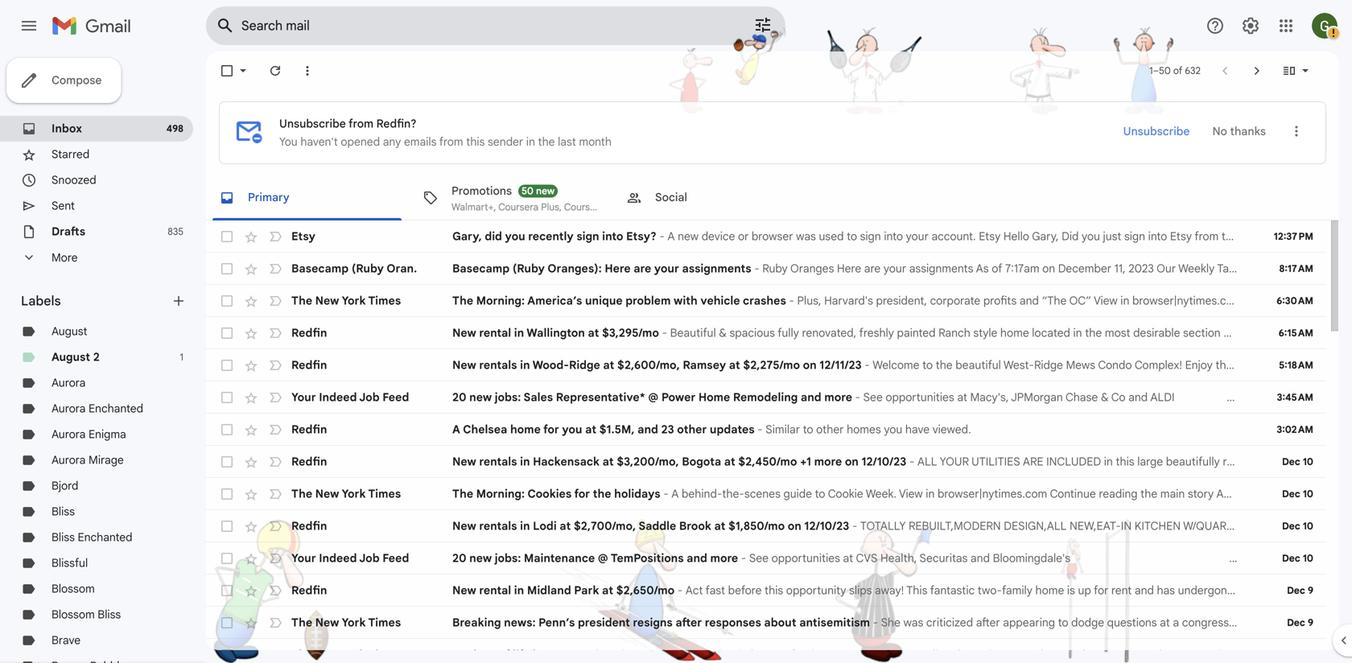 Task type: describe. For each thing, give the bounding box(es) containing it.
3 sign from the left
[[1124, 229, 1145, 243]]

in left lodi
[[520, 519, 530, 533]]

bliss for bliss enchanted
[[52, 530, 75, 545]]

inbox link
[[52, 122, 82, 136]]

20 for 20 new jobs: maintenance @ tempositions and more - see opportunities at cvs health, securitas and bloomingdale's ‌ ‌ ‌ ‌ ‌ ‌ ‌ ‌ ‌ ‌ ‌ ‌ ‌ ‌ ‌ ‌ ‌ ‌ ‌ ‌ ‌ ‌ ‌ ‌ ‌ ‌ ‌ ‌ ‌ ‌ ‌ ‌ ‌ ‌ ‌ ‌ ‌ ‌ ‌ ‌ ‌ ‌ ‌ ‌ ‌ ‌ ‌ ‌ ‌ ‌ ‌ ‌ ‌ ‌ ‌ ‌ ‌ ‌ ‌ ‌ ‌ ‌ ‌ ‌ ‌ ‌ ‌ ‌
[[452, 551, 466, 565]]

directly
[[1296, 326, 1335, 340]]

at up ridge
[[588, 326, 599, 340]]

main menu image
[[19, 16, 39, 35]]

bogota
[[682, 455, 721, 469]]

1 vertical spatial a
[[452, 423, 460, 437]]

blossom for blossom bliss
[[52, 608, 95, 622]]

2 device from the left
[[1290, 229, 1324, 243]]

settings image
[[1241, 16, 1260, 35]]

20 new jobs: sales representative* @ power home remodeling and more - see opportunities at macy's, jpmorgan chase & co and aldi ‌ ‌ ‌ ‌ ‌ ‌ ‌ ‌ ‌ ‌ ‌ ‌ ‌ ‌ ‌ ‌ ‌ ‌ ‌ ‌ ‌ ‌ ‌ ‌ ‌ ‌ ‌ ‌ ‌ ‌ ‌ ‌ ‌ ‌ ‌ ‌ ‌ ‌ ‌ ‌ ‌ ‌ ‌ ‌ ‌ ‌ ‌ ‌ ‌ ‌ ‌ ‌ ‌ ‌ ‌ ‌ ‌ ‌ ‌ ‌ ‌ 
[[452, 390, 1352, 404]]

indeed for 20 new jobs: maintenance @ tempositions and more - see opportunities at cvs health, securitas and bloomingdale's ‌ ‌ ‌ ‌ ‌ ‌ ‌ ‌ ‌ ‌ ‌ ‌ ‌ ‌ ‌ ‌ ‌ ‌ ‌ ‌ ‌ ‌ ‌ ‌ ‌ ‌ ‌ ‌ ‌ ‌ ‌ ‌ ‌ ‌ ‌ ‌ ‌ ‌ ‌ ‌ ‌ ‌ ‌ ‌ ‌ ‌ ‌ ‌ ‌ ‌ ‌ ‌ ‌ ‌ ‌ ‌ ‌ ‌ ‌ ‌ ‌ ‌ ‌ ‌ ‌ ‌ ‌ ‌
[[319, 551, 357, 565]]

place."
[[674, 648, 710, 662]]

more up fast
[[710, 551, 738, 565]]

1 horizontal spatial your
[[906, 229, 929, 243]]

0 horizontal spatial &
[[719, 326, 727, 340]]

13 row from the top
[[206, 607, 1326, 639]]

- down "have"
[[909, 455, 915, 469]]

hackensack
[[533, 455, 600, 469]]

2 horizontal spatial of
[[1224, 326, 1234, 340]]

new rentals in lodi at $2,700/mo, saddle brook at $1,850/mo on 12/10/23 -
[[452, 519, 860, 533]]

new down 'social'
[[678, 229, 699, 243]]

at right lodi
[[560, 519, 571, 533]]

1 other from the left
[[677, 423, 707, 437]]

0 horizontal spatial browser|nytimes.com
[[751, 648, 861, 662]]

resigns
[[633, 616, 673, 630]]

homes
[[847, 423, 881, 437]]

august 2
[[52, 350, 100, 364]]

1 vertical spatial story
[[1001, 648, 1027, 662]]

dec left two
[[1287, 649, 1305, 661]]

enigma
[[89, 427, 126, 441]]

did
[[485, 229, 502, 243]]

dec for 20 new jobs: maintenance @ tempositions and more - see opportunities at cvs health, securitas and bloomingdale's ‌ ‌ ‌ ‌ ‌ ‌ ‌ ‌ ‌ ‌ ‌ ‌ ‌ ‌ ‌ ‌ ‌ ‌ ‌ ‌ ‌ ‌ ‌ ‌ ‌ ‌ ‌ ‌ ‌ ‌ ‌ ‌ ‌ ‌ ‌ ‌ ‌ ‌ ‌ ‌ ‌ ‌ ‌ ‌ ‌ ‌ ‌ ‌ ‌ ‌ ‌ ‌ ‌ ‌ ‌ ‌ ‌ ‌ ‌ ‌ ‌ ‌ ‌ ‌ ‌ ‌ ‌ ‌
[[1282, 553, 1301, 565]]

aurora for aurora link in the bottom left of the page
[[52, 376, 86, 390]]

guide
[[784, 487, 812, 501]]

updates
[[710, 423, 755, 437]]

blossom bliss
[[52, 608, 121, 622]]

(ruby for oran.
[[352, 262, 384, 276]]

family
[[1002, 584, 1033, 598]]

basecamp for basecamp (ruby oranges): here are your assignments -
[[452, 262, 510, 276]]

in
[[1143, 648, 1153, 662]]

more left than
[[1268, 648, 1294, 662]]

14 row from the top
[[206, 639, 1352, 663]]

was
[[796, 229, 816, 243]]

0 horizontal spatial from
[[349, 117, 374, 131]]

york for breaking news: penn's president resigns after responses about antisemitism -
[[342, 616, 366, 630]]

- left similar
[[758, 423, 763, 437]]

times for 60 days of life in gaza
[[368, 648, 401, 662]]

unsubscribe button
[[1112, 117, 1201, 146]]

desirable
[[1133, 326, 1180, 340]]

spacious
[[730, 326, 775, 340]]

at right bogota
[[724, 455, 735, 469]]

2 vertical spatial bliss
[[98, 608, 121, 622]]

9 row from the top
[[206, 478, 1352, 510]]

no
[[1213, 124, 1227, 138]]

$2,275/mo
[[743, 358, 800, 372]]

1 horizontal spatial see
[[863, 390, 883, 404]]

in inside "unsubscribe from redfin? you haven't opened any emails from this sender in the last month"
[[526, 135, 535, 149]]

acr
[[1338, 326, 1352, 340]]

browser
[[752, 229, 793, 243]]

and right the co
[[1129, 390, 1148, 404]]

the new york times for the morning: america's unique problem with vehicle crashes
[[291, 294, 401, 308]]

behind-
[[682, 487, 722, 501]]

2 horizontal spatial from
[[1195, 229, 1219, 243]]

dec for new rental in midland park at $2,650/mo - act fast before this opportunity slips away! this fantastic two-family home is up for rent and has undergone recent renovations. the
[[1287, 585, 1305, 597]]

- up before
[[741, 551, 746, 565]]

0 horizontal spatial 12/10/23
[[804, 519, 849, 533]]

new rental in wallington at $3,295/mo - beautiful & spacious fully renovated, freshly painted ranch style home located in the most desirable section of wallington! directly acr
[[452, 326, 1352, 340]]

this
[[907, 584, 928, 598]]

on for 12/11/23
[[803, 358, 817, 372]]

labels
[[21, 293, 61, 309]]

in left wallington
[[514, 326, 524, 340]]

in right the life
[[533, 648, 543, 662]]

older image
[[1249, 63, 1265, 79]]

rental for midland
[[479, 584, 511, 598]]

20 for 20 new jobs: sales representative* @ power home remodeling and more - see opportunities at macy's, jpmorgan chase & co and aldi ‌ ‌ ‌ ‌ ‌ ‌ ‌ ‌ ‌ ‌ ‌ ‌ ‌ ‌ ‌ ‌ ‌ ‌ ‌ ‌ ‌ ‌ ‌ ‌ ‌ ‌ ‌ ‌ ‌ ‌ ‌ ‌ ‌ ‌ ‌ ‌ ‌ ‌ ‌ ‌ ‌ ‌ ‌ ‌ ‌ ‌ ‌ ‌ ‌ ‌ ‌ ‌ ‌ ‌ ‌ ‌ ‌ ‌ ‌ ‌ ‌ 
[[452, 390, 466, 404]]

Search mail text field
[[241, 18, 708, 34]]

12:37 pm
[[1274, 231, 1314, 243]]

sent
[[52, 199, 75, 213]]

1 vertical spatial december
[[1047, 648, 1100, 662]]

safe
[[649, 648, 671, 662]]

- left act
[[678, 584, 683, 598]]

hello
[[1004, 229, 1029, 243]]

at right ridge
[[603, 358, 614, 372]]

promotions, 50 new messages, tab
[[410, 175, 613, 221]]

unsubscribe for unsubscribe
[[1123, 124, 1190, 138]]

for for home
[[543, 423, 559, 437]]

1 gaza from the left
[[545, 648, 573, 662]]

renovations.
[[1272, 584, 1335, 598]]

chelsea
[[463, 423, 507, 437]]

50 inside tab
[[522, 185, 534, 197]]

redfin for new rentals in wood-ridge at $2,600/mo, ramsey at $2,275/mo on 12/11/23
[[291, 358, 327, 372]]

0 vertical spatial opportunities
[[886, 390, 954, 404]]

at left $1.5m,
[[585, 423, 597, 437]]

park
[[574, 584, 599, 598]]

0 horizontal spatial see
[[749, 551, 769, 565]]

inbox tip region
[[219, 101, 1326, 164]]

fully
[[778, 326, 799, 340]]

0 horizontal spatial to
[[803, 423, 813, 437]]

oranges):
[[548, 262, 602, 276]]

$2,600/mo,
[[617, 358, 680, 372]]

job for 20 new jobs: maintenance @ tempositions and more - see opportunities at cvs health, securitas and bloomingdale's ‌ ‌ ‌ ‌ ‌ ‌ ‌ ‌ ‌ ‌ ‌ ‌ ‌ ‌ ‌ ‌ ‌ ‌ ‌ ‌ ‌ ‌ ‌ ‌ ‌ ‌ ‌ ‌ ‌ ‌ ‌ ‌ ‌ ‌ ‌ ‌ ‌ ‌ ‌ ‌ ‌ ‌ ‌ ‌ ‌ ‌ ‌ ‌ ‌ ‌ ‌ ‌ ‌ ‌ ‌ ‌ ‌ ‌ ‌ ‌ ‌ ‌ ‌ ‌ ‌ ‌ ‌ ‌
[[359, 551, 380, 565]]

- right etsy?
[[660, 229, 665, 243]]

ranch
[[939, 326, 971, 340]]

and up two-
[[971, 551, 990, 565]]

in up cookies
[[520, 455, 530, 469]]

you
[[279, 135, 298, 149]]

sat, dec 9, 2023, 10:35 am element
[[1287, 647, 1314, 663]]

brave link
[[52, 633, 81, 648]]

similar
[[766, 423, 800, 437]]

1 vertical spatial ad
[[1030, 648, 1044, 662]]

recent
[[1237, 584, 1269, 598]]

after
[[676, 616, 702, 630]]

power
[[661, 390, 696, 404]]

at left cvs
[[843, 551, 853, 565]]

2 etsy from the left
[[979, 229, 1001, 243]]

0 horizontal spatial main
[[974, 648, 998, 662]]

1 vertical spatial is
[[622, 648, 630, 662]]

1 vertical spatial opportunities
[[772, 551, 840, 565]]

aurora for aurora enigma
[[52, 427, 86, 441]]

1 horizontal spatial 50
[[1159, 65, 1171, 77]]

thanks
[[1230, 124, 1266, 138]]

snoozed
[[52, 173, 96, 187]]

aurora mirage link
[[52, 453, 124, 467]]

month
[[579, 135, 612, 149]]

0 horizontal spatial reading
[[912, 648, 951, 662]]

and left has
[[1135, 584, 1154, 598]]

1 horizontal spatial @
[[648, 390, 659, 404]]

in left wood-
[[520, 358, 530, 372]]

sent link
[[52, 199, 75, 213]]

holidays
[[614, 487, 661, 501]]

securitas
[[920, 551, 968, 565]]

6:15 am
[[1279, 327, 1314, 339]]

opportunity
[[786, 584, 846, 598]]

more right +1
[[814, 455, 842, 469]]

2 gaza from the left
[[1175, 648, 1201, 662]]

new for 20 new jobs: maintenance @ tempositions and more - see opportunities at cvs health, securitas and bloomingdale's ‌ ‌ ‌ ‌ ‌ ‌ ‌ ‌ ‌ ‌ ‌ ‌ ‌ ‌ ‌ ‌ ‌ ‌ ‌ ‌ ‌ ‌ ‌ ‌ ‌ ‌ ‌ ‌ ‌ ‌ ‌ ‌ ‌ ‌ ‌ ‌ ‌ ‌ ‌ ‌ ‌ ‌ ‌ ‌ ‌ ‌ ‌ ‌ ‌ ‌ ‌ ‌ ‌ ‌ ‌ ‌ ‌ ‌ ‌ ‌ ‌ ‌ ‌ ‌ ‌ ‌ ‌ ‌
[[469, 551, 492, 565]]

renovated,
[[802, 326, 857, 340]]

4 row from the top
[[206, 317, 1352, 349]]

redfin for new rentals in hackensack at $3,200/mo, bogota at $2,450/mo +1 more on 12/10/23
[[291, 455, 327, 469]]

rent
[[1111, 584, 1132, 598]]

2 other from the left
[[816, 423, 844, 437]]

60 days of life in gaza - "there is no safe place." view in browser|nytimes.com continue reading the main story ad december 9, 2023 in the gaza strip, where more than two m
[[452, 648, 1352, 662]]

recently
[[528, 229, 574, 243]]

cookies
[[528, 487, 572, 501]]

this inside "unsubscribe from redfin? you haven't opened any emails from this sender in the last month"
[[466, 135, 485, 149]]

0 vertical spatial to
[[847, 229, 857, 243]]

dec 10 for new rentals in hackensack at $3,200/mo, bogota at $2,450/mo +1 more on 12/10/23 -
[[1282, 456, 1314, 468]]

- left the "beautiful"
[[662, 326, 667, 340]]

antisemitism
[[799, 616, 870, 630]]

23
[[661, 423, 674, 437]]

york for the morning: america's unique problem with vehicle crashes -
[[342, 294, 366, 308]]

2 gary, from the left
[[1032, 229, 1059, 243]]

10 for 20 new jobs: maintenance @ tempositions and more - see opportunities at cvs health, securitas and bloomingdale's ‌ ‌ ‌ ‌ ‌ ‌ ‌ ‌ ‌ ‌ ‌ ‌ ‌ ‌ ‌ ‌ ‌ ‌ ‌ ‌ ‌ ‌ ‌ ‌ ‌ ‌ ‌ ‌ ‌ ‌ ‌ ‌ ‌ ‌ ‌ ‌ ‌ ‌ ‌ ‌ ‌ ‌ ‌ ‌ ‌ ‌ ‌ ‌ ‌ ‌ ‌ ‌ ‌ ‌ ‌ ‌ ‌ ‌ ‌ ‌ ‌ ‌ ‌ ‌ ‌ ‌ ‌ ‌
[[1303, 553, 1314, 565]]

toggle split pane mode image
[[1281, 63, 1297, 79]]

50 new
[[522, 185, 555, 197]]

aurora enigma
[[52, 427, 126, 441]]

5 row from the top
[[206, 349, 1326, 382]]

and down brook
[[687, 551, 707, 565]]

9 for new rental in midland park at $2,650/mo - act fast before this opportunity slips away! this fantastic two-family home is up for rent and has undergone recent renovations. the
[[1308, 585, 1314, 597]]

10 for new rentals in lodi at $2,700/mo, saddle brook at $1,850/mo on 12/10/23 -
[[1303, 520, 1314, 532]]

1 vertical spatial on
[[845, 455, 859, 469]]

0 vertical spatial view
[[899, 487, 923, 501]]

1 etsy from the left
[[291, 229, 316, 243]]

20 new jobs: maintenance @ tempositions and more - see opportunities at cvs health, securitas and bloomingdale's ‌ ‌ ‌ ‌ ‌ ‌ ‌ ‌ ‌ ‌ ‌ ‌ ‌ ‌ ‌ ‌ ‌ ‌ ‌ ‌ ‌ ‌ ‌ ‌ ‌ ‌ ‌ ‌ ‌ ‌ ‌ ‌ ‌ ‌ ‌ ‌ ‌ ‌ ‌ ‌ ‌ ‌ ‌ ‌ ‌ ‌ ‌ ‌ ‌ ‌ ‌ ‌ ‌ ‌ ‌ ‌ ‌ ‌ ‌ ‌ ‌ ‌ ‌ ‌ ‌ ‌ ‌ ‌
[[452, 551, 1267, 565]]

"there
[[584, 648, 619, 662]]

promotions
[[452, 184, 512, 198]]

rentals for lodi
[[479, 519, 517, 533]]

bliss link
[[52, 505, 75, 519]]

1 vertical spatial this
[[765, 584, 783, 598]]

1 horizontal spatial continue
[[1050, 487, 1096, 501]]

row containing basecamp (ruby oran.
[[206, 253, 1326, 285]]

redfin for new rental in midland park at $2,650/mo
[[291, 584, 327, 598]]

1 horizontal spatial 2023
[[1307, 487, 1333, 501]]

or
[[738, 229, 749, 243]]

10 for the morning: cookies for the holidays - a behind-the-scenes guide to cookie week. view in browser|nytimes.com continue reading the main story ad december 10, 2023 by v
[[1303, 488, 1314, 500]]

1 into from the left
[[602, 229, 623, 243]]

up
[[1078, 584, 1091, 598]]

- up the homes
[[855, 390, 860, 404]]

august 2 link
[[52, 350, 100, 364]]

are
[[634, 262, 651, 276]]

- right the holidays
[[663, 487, 669, 501]]

and up a chelsea home for you at $1.5m, and 23 other updates - similar to other homes you have viewed. ‌ ‌ ‌ ‌ ‌ ‌ ‌ ‌ ‌ ‌ ‌ ‌ ‌ ‌ ‌ ‌ ‌ ‌ ‌ ‌ ‌ ‌ ‌ ‌ ‌ ‌ ‌ ‌ ‌ ‌ ‌ ‌ ‌ ‌ ‌ ‌ ‌ ‌ ‌ ‌ ‌ ‌ ‌ ‌ ‌ ‌ ‌ ‌ ‌ ‌ ‌ ‌ ‌ ‌ ‌ ‌ ‌ ‌ ‌ ‌ ‌ ‌ ‌ ‌ ‌ ‌ ‌ ‌ ‌ ‌ ‌ ‌ ‌ ‌ ‌ ‌ ‌ ‌ ‌ ‌ ‌
[[801, 390, 822, 404]]

on for 12/10/23
[[788, 519, 802, 533]]

1 vertical spatial 2023
[[1115, 648, 1140, 662]]

feed for 20 new jobs: maintenance @ tempositions and more - see opportunities at cvs health, securitas and bloomingdale's ‌ ‌ ‌ ‌ ‌ ‌ ‌ ‌ ‌ ‌ ‌ ‌ ‌ ‌ ‌ ‌ ‌ ‌ ‌ ‌ ‌ ‌ ‌ ‌ ‌ ‌ ‌ ‌ ‌ ‌ ‌ ‌ ‌ ‌ ‌ ‌ ‌ ‌ ‌ ‌ ‌ ‌ ‌ ‌ ‌ ‌ ‌ ‌ ‌ ‌ ‌ ‌ ‌ ‌ ‌ ‌ ‌ ‌ ‌ ‌ ‌ ‌ ‌ ‌ ‌ ‌ ‌ ‌
[[382, 551, 409, 565]]

- down away!
[[873, 616, 878, 630]]

1 horizontal spatial home
[[1000, 326, 1029, 340]]

bliss enchanted link
[[52, 530, 132, 545]]

of for 1 50 of 632
[[1173, 65, 1183, 77]]

here
[[605, 262, 631, 276]]

redfin for a chelsea home for you at $1.5m, and 23 other updates
[[291, 423, 327, 437]]

3 etsy from the left
[[1170, 229, 1192, 243]]

problem
[[626, 294, 671, 308]]

the new york times for the morning: cookies for the holidays
[[291, 487, 401, 501]]

primary tab
[[206, 175, 408, 221]]

by
[[1335, 487, 1348, 501]]

labels navigation
[[0, 52, 206, 663]]

ramsey
[[683, 358, 726, 372]]

of for 60 days of life in gaza - "there is no safe place." view in browser|nytimes.com continue reading the main story ad december 9, 2023 in the gaza strip, where more than two m
[[498, 648, 510, 662]]

in left midland
[[514, 584, 524, 598]]



Task type: vqa. For each thing, say whether or not it's contained in the screenshot.


Task type: locate. For each thing, give the bounding box(es) containing it.
dec down 10,
[[1282, 520, 1301, 532]]

enchanted for aurora enchanted
[[89, 402, 143, 416]]

aurora
[[52, 376, 86, 390], [52, 402, 86, 416], [52, 427, 86, 441], [52, 453, 86, 467]]

strip,
[[1204, 648, 1231, 662]]

0 vertical spatial your indeed job feed
[[291, 390, 409, 404]]

aurora down aurora link in the bottom left of the page
[[52, 402, 86, 416]]

2 blossom from the top
[[52, 608, 95, 622]]

2 vertical spatial 9
[[1308, 649, 1314, 661]]

dec left by
[[1282, 488, 1301, 500]]

dec for new rentals in hackensack at $3,200/mo, bogota at $2,450/mo +1 more on 12/10/23 -
[[1282, 456, 1301, 468]]

1 job from the top
[[359, 390, 380, 404]]

9 left two
[[1308, 649, 1314, 661]]

two-
[[978, 584, 1002, 598]]

0 horizontal spatial gaza
[[545, 648, 573, 662]]

august
[[52, 324, 87, 338], [52, 350, 90, 364]]

2 (ruby from the left
[[513, 262, 545, 276]]

rentals left lodi
[[479, 519, 517, 533]]

10,
[[1290, 487, 1304, 501]]

aurora for aurora enchanted
[[52, 402, 86, 416]]

0 vertical spatial bliss
[[52, 505, 75, 519]]

basecamp down did
[[452, 262, 510, 276]]

your left account.
[[906, 229, 929, 243]]

redfin for new rentals in lodi at $2,700/mo, saddle brook at $1,850/mo on 12/10/23
[[291, 519, 327, 533]]

3:02 am
[[1277, 424, 1314, 436]]

1
[[1149, 65, 1153, 77], [180, 351, 184, 363]]

4 10 from the top
[[1303, 553, 1314, 565]]

support image
[[1206, 16, 1225, 35]]

the new york times
[[291, 294, 401, 308], [291, 487, 401, 501], [291, 616, 401, 630], [291, 648, 401, 662]]

0 vertical spatial of
[[1173, 65, 1183, 77]]

ad left 10,
[[1217, 487, 1230, 501]]

and left "23"
[[638, 423, 658, 437]]

painted
[[897, 326, 936, 340]]

6 redfin from the top
[[291, 584, 327, 598]]

1 horizontal spatial is
[[1067, 584, 1075, 598]]

1 device from the left
[[702, 229, 735, 243]]

- up 20 new jobs: maintenance @ tempositions and more - see opportunities at cvs health, securitas and bloomingdale's ‌ ‌ ‌ ‌ ‌ ‌ ‌ ‌ ‌ ‌ ‌ ‌ ‌ ‌ ‌ ‌ ‌ ‌ ‌ ‌ ‌ ‌ ‌ ‌ ‌ ‌ ‌ ‌ ‌ ‌ ‌ ‌ ‌ ‌ ‌ ‌ ‌ ‌ ‌ ‌ ‌ ‌ ‌ ‌ ‌ ‌ ‌ ‌ ‌ ‌ ‌ ‌ ‌ ‌ ‌ ‌ ‌ ‌ ‌ ‌ ‌ ‌ ‌ ‌ ‌ ‌ ‌ ‌
[[852, 519, 857, 533]]

$3,200/mo,
[[617, 455, 679, 469]]

rentals for wood-
[[479, 358, 517, 372]]

2 morning: from the top
[[476, 487, 525, 501]]

redfin for new rental in wallington at $3,295/mo
[[291, 326, 327, 340]]

is left 'no'
[[622, 648, 630, 662]]

7 row from the top
[[206, 414, 1326, 446]]

1 horizontal spatial (ruby
[[513, 262, 545, 276]]

jobs: for maintenance
[[495, 551, 521, 565]]

1 feed from the top
[[382, 390, 409, 404]]

your for 20 new jobs: maintenance @ tempositions and more
[[291, 551, 316, 565]]

your
[[906, 229, 929, 243], [654, 262, 679, 276]]

3 into from the left
[[1148, 229, 1167, 243]]

2 jobs: from the top
[[495, 551, 521, 565]]

lodi
[[533, 519, 557, 533]]

enchanted up blissful link at the left of the page
[[78, 530, 132, 545]]

2 row from the top
[[206, 253, 1326, 285]]

0 horizontal spatial is
[[622, 648, 630, 662]]

view right place." at the bottom of the page
[[712, 648, 736, 662]]

9 for breaking news: penn's president resigns after responses about antisemitism -
[[1308, 617, 1314, 629]]

dec for new rentals in lodi at $2,700/mo, saddle brook at $1,850/mo on 12/10/23 -
[[1282, 520, 1301, 532]]

times for the morning: cookies for the holidays
[[368, 487, 401, 501]]

0 vertical spatial &
[[719, 326, 727, 340]]

the morning: cookies for the holidays - a behind-the-scenes guide to cookie week. view in browser|nytimes.com continue reading the main story ad december 10, 2023 by v
[[452, 487, 1352, 501]]

vehicle
[[701, 294, 740, 308]]

new up chelsea
[[469, 390, 492, 404]]

3 10 from the top
[[1303, 520, 1314, 532]]

1 vertical spatial continue
[[863, 648, 909, 662]]

morning: for america's
[[476, 294, 525, 308]]

2 vertical spatial for
[[1094, 584, 1109, 598]]

0 horizontal spatial your
[[654, 262, 679, 276]]

main content
[[206, 52, 1352, 663]]

1 horizontal spatial of
[[1173, 65, 1183, 77]]

0 horizontal spatial view
[[712, 648, 736, 662]]

20 up chelsea
[[452, 390, 466, 404]]

2 vertical spatial from
[[1195, 229, 1219, 243]]

1 your indeed job feed from the top
[[291, 390, 409, 404]]

$3,295/mo
[[602, 326, 659, 340]]

slips
[[849, 584, 872, 598]]

cookie
[[828, 487, 863, 501]]

9,
[[1103, 648, 1112, 662]]

this left the sender
[[466, 135, 485, 149]]

2 feed from the top
[[382, 551, 409, 565]]

york
[[342, 294, 366, 308], [342, 487, 366, 501], [342, 616, 366, 630], [342, 648, 366, 662]]

in right the sender
[[526, 135, 535, 149]]

aurora enchanted link
[[52, 402, 143, 416]]

@ down $2,700/mo, in the left bottom of the page
[[598, 551, 608, 565]]

chase
[[1066, 390, 1098, 404]]

2 indeed from the top
[[319, 551, 357, 565]]

rentals for hackensack
[[479, 455, 517, 469]]

1 horizontal spatial into
[[884, 229, 903, 243]]

the
[[291, 294, 312, 308], [452, 294, 473, 308], [291, 487, 312, 501], [452, 487, 473, 501], [1337, 584, 1352, 598], [291, 616, 312, 630], [291, 648, 312, 662]]

of left the life
[[498, 648, 510, 662]]

device left and/o
[[1290, 229, 1324, 243]]

(ruby left oran. on the top left of the page
[[352, 262, 384, 276]]

8:17 am
[[1279, 263, 1314, 275]]

refresh image
[[267, 63, 283, 79]]

for for cookies
[[574, 487, 590, 501]]

2 basecamp from the left
[[452, 262, 510, 276]]

2 the new york times from the top
[[291, 487, 401, 501]]

3 dec 10 from the top
[[1282, 520, 1314, 532]]

1 vertical spatial rental
[[479, 584, 511, 598]]

9 up than
[[1308, 617, 1314, 629]]

&
[[719, 326, 727, 340], [1101, 390, 1109, 404]]

2 horizontal spatial for
[[1094, 584, 1109, 598]]

1 vertical spatial your
[[291, 551, 316, 565]]

10 up 10,
[[1303, 456, 1314, 468]]

0 horizontal spatial (ruby
[[352, 262, 384, 276]]

rental for wallington
[[479, 326, 511, 340]]

aurora for aurora mirage
[[52, 453, 86, 467]]

on up cookie
[[845, 455, 859, 469]]

dec 10 for 20 new jobs: maintenance @ tempositions and more - see opportunities at cvs health, securitas and bloomingdale's ‌ ‌ ‌ ‌ ‌ ‌ ‌ ‌ ‌ ‌ ‌ ‌ ‌ ‌ ‌ ‌ ‌ ‌ ‌ ‌ ‌ ‌ ‌ ‌ ‌ ‌ ‌ ‌ ‌ ‌ ‌ ‌ ‌ ‌ ‌ ‌ ‌ ‌ ‌ ‌ ‌ ‌ ‌ ‌ ‌ ‌ ‌ ‌ ‌ ‌ ‌ ‌ ‌ ‌ ‌ ‌ ‌ ‌ ‌ ‌ ‌ ‌ ‌ ‌ ‌ ‌ ‌ ‌
[[1282, 553, 1314, 565]]

1 10 from the top
[[1303, 456, 1314, 468]]

inbox
[[52, 122, 82, 136]]

august for august link
[[52, 324, 87, 338]]

at right brook
[[714, 519, 726, 533]]

blossom for blossom link at left
[[52, 582, 95, 596]]

0 vertical spatial from
[[349, 117, 374, 131]]

new rentals in wood-ridge at $2,600/mo, ramsey at $2,275/mo on 12/11/23 -
[[452, 358, 873, 372]]

1 horizontal spatial main
[[1160, 487, 1185, 501]]

0 vertical spatial rental
[[479, 326, 511, 340]]

0 vertical spatial @
[[648, 390, 659, 404]]

breaking news: penn's president resigns after responses about antisemitism -
[[452, 616, 881, 630]]

no thanks
[[1213, 124, 1266, 138]]

located
[[1032, 326, 1070, 340]]

1 horizontal spatial december
[[1233, 487, 1287, 501]]

10 up renovations.
[[1303, 553, 1314, 565]]

unsubscribe for unsubscribe from redfin? you haven't opened any emails from this sender in the last month
[[279, 117, 346, 131]]

0 vertical spatial home
[[1000, 326, 1029, 340]]

at down $1.5m,
[[603, 455, 614, 469]]

for
[[543, 423, 559, 437], [574, 487, 590, 501], [1094, 584, 1109, 598]]

1 the new york times from the top
[[291, 294, 401, 308]]

your right are
[[654, 262, 679, 276]]

york for 60 days of life in gaza - "there is no safe place." view in browser|nytimes.com continue reading the main story ad december 9, 2023 in the gaza strip, where more than two m
[[342, 648, 366, 662]]

2 vertical spatial on
[[788, 519, 802, 533]]

1 vertical spatial for
[[574, 487, 590, 501]]

wallington
[[527, 326, 585, 340]]

1 rentals from the top
[[479, 358, 517, 372]]

1 vertical spatial @
[[598, 551, 608, 565]]

morning: for cookies
[[476, 487, 525, 501]]

1 horizontal spatial device
[[1290, 229, 1324, 243]]

most
[[1105, 326, 1130, 340]]

job for 20 new jobs: sales representative* @ power home remodeling and more - see opportunities at macy's, jpmorgan chase & co and aldi ‌ ‌ ‌ ‌ ‌ ‌ ‌ ‌ ‌ ‌ ‌ ‌ ‌ ‌ ‌ ‌ ‌ ‌ ‌ ‌ ‌ ‌ ‌ ‌ ‌ ‌ ‌ ‌ ‌ ‌ ‌ ‌ ‌ ‌ ‌ ‌ ‌ ‌ ‌ ‌ ‌ ‌ ‌ ‌ ‌ ‌ ‌ ‌ ‌ ‌ ‌ ‌ ‌ ‌ ‌ ‌ ‌ ‌ ‌ ‌ ‌ 
[[359, 390, 380, 404]]

1 for 1 50 of 632
[[1149, 65, 1153, 77]]

1 august from the top
[[52, 324, 87, 338]]

3 9 from the top
[[1308, 649, 1314, 661]]

december left 10,
[[1233, 487, 1287, 501]]

gaza left strip,
[[1175, 648, 1201, 662]]

3 redfin from the top
[[291, 423, 327, 437]]

in right located at the right of page
[[1073, 326, 1082, 340]]

the-
[[722, 487, 744, 501]]

this
[[466, 135, 485, 149], [765, 584, 783, 598]]

11 row from the top
[[206, 543, 1326, 575]]

4 the new york times from the top
[[291, 648, 401, 662]]

bjord link
[[52, 479, 78, 493]]

dec 9 right recent
[[1287, 585, 1314, 597]]

2 redfin from the top
[[291, 358, 327, 372]]

for right "up"
[[1094, 584, 1109, 598]]

0 vertical spatial enchanted
[[89, 402, 143, 416]]

1 horizontal spatial reading
[[1099, 487, 1138, 501]]

1 rental from the top
[[479, 326, 511, 340]]

1 vertical spatial of
[[1224, 326, 1234, 340]]

august for august 2
[[52, 350, 90, 364]]

1 vertical spatial home
[[510, 423, 541, 437]]

sign right used
[[860, 229, 881, 243]]

primary
[[248, 190, 290, 204]]

4 york from the top
[[342, 648, 366, 662]]

morning:
[[476, 294, 525, 308], [476, 487, 525, 501]]

1 vertical spatial job
[[359, 551, 380, 565]]

row containing etsy
[[206, 221, 1352, 253]]

0 horizontal spatial other
[[677, 423, 707, 437]]

0 horizontal spatial device
[[702, 229, 735, 243]]

0 horizontal spatial unsubscribe
[[279, 117, 346, 131]]

dec down 3:02 am
[[1282, 456, 1301, 468]]

life
[[513, 648, 530, 662]]

2 horizontal spatial home
[[1036, 584, 1064, 598]]

this right before
[[765, 584, 783, 598]]

2 august from the top
[[52, 350, 90, 364]]

10 row from the top
[[206, 510, 1326, 543]]

0 horizontal spatial for
[[543, 423, 559, 437]]

new rental in midland park at $2,650/mo - act fast before this opportunity slips away! this fantastic two-family home is up for rent and has undergone recent renovations. the
[[452, 584, 1352, 598]]

1 for 1
[[180, 351, 184, 363]]

of right section
[[1224, 326, 1234, 340]]

dec up the sat, dec 9, 2023, 10:35 am element
[[1287, 617, 1305, 629]]

blossom link
[[52, 582, 95, 596]]

to right similar
[[803, 423, 813, 437]]

dec
[[1282, 456, 1301, 468], [1282, 488, 1301, 500], [1282, 520, 1301, 532], [1282, 553, 1301, 565], [1287, 585, 1305, 597], [1287, 617, 1305, 629], [1287, 649, 1305, 661]]

0 vertical spatial 50
[[1159, 65, 1171, 77]]

0 vertical spatial feed
[[382, 390, 409, 404]]

1 vertical spatial to
[[803, 423, 813, 437]]

times for the morning: america's unique problem with vehicle crashes
[[368, 294, 401, 308]]

in down the responses
[[739, 648, 748, 662]]

labels heading
[[21, 293, 171, 309]]

0 vertical spatial jobs:
[[495, 390, 521, 404]]

2 times from the top
[[368, 487, 401, 501]]

0 vertical spatial browser|nytimes.com
[[938, 487, 1047, 501]]

times
[[368, 294, 401, 308], [368, 487, 401, 501], [368, 616, 401, 630], [368, 648, 401, 662]]

2 vertical spatial home
[[1036, 584, 1064, 598]]

2 your indeed job feed from the top
[[291, 551, 409, 565]]

york for the morning: cookies for the holidays - a behind-the-scenes guide to cookie week. view in browser|nytimes.com continue reading the main story ad december 10, 2023 by v
[[342, 487, 366, 501]]

row
[[206, 221, 1352, 253], [206, 253, 1326, 285], [206, 285, 1326, 317], [206, 317, 1352, 349], [206, 349, 1326, 382], [206, 382, 1352, 414], [206, 414, 1326, 446], [206, 446, 1326, 478], [206, 478, 1352, 510], [206, 510, 1326, 543], [206, 543, 1326, 575], [206, 575, 1352, 607], [206, 607, 1326, 639], [206, 639, 1352, 663]]

1 vertical spatial morning:
[[476, 487, 525, 501]]

1 inside 'labels' navigation
[[180, 351, 184, 363]]

unsubscribe from redfin? you haven't opened any emails from this sender in the last month
[[279, 117, 612, 149]]

4 times from the top
[[368, 648, 401, 662]]

wallington!
[[1237, 326, 1293, 340]]

1 horizontal spatial ad
[[1217, 487, 1230, 501]]

blossom down blissful link at the left of the page
[[52, 582, 95, 596]]

(ruby for oranges):
[[513, 262, 545, 276]]

3 york from the top
[[342, 616, 366, 630]]

at right ramsey
[[729, 358, 740, 372]]

sign
[[577, 229, 599, 243], [860, 229, 881, 243], [1124, 229, 1145, 243]]

home down the sales
[[510, 423, 541, 437]]

to right 'guide'
[[815, 487, 825, 501]]

following
[[1241, 229, 1287, 243]]

None checkbox
[[219, 357, 235, 373], [219, 390, 235, 406], [219, 422, 235, 438], [219, 454, 235, 470], [219, 486, 235, 502], [219, 583, 235, 599], [219, 615, 235, 631], [219, 647, 235, 663], [219, 357, 235, 373], [219, 390, 235, 406], [219, 422, 235, 438], [219, 454, 235, 470], [219, 486, 235, 502], [219, 583, 235, 599], [219, 615, 235, 631], [219, 647, 235, 663]]

new up breaking
[[469, 551, 492, 565]]

new for 50 new
[[536, 185, 555, 197]]

continue up bloomingdale's
[[1050, 487, 1096, 501]]

at right park
[[602, 584, 613, 598]]

at left macy's,
[[957, 390, 967, 404]]

0 vertical spatial a
[[668, 229, 675, 243]]

for right cookies
[[574, 487, 590, 501]]

mirage
[[89, 453, 124, 467]]

gaza down penn's
[[545, 648, 573, 662]]

1 vertical spatial enchanted
[[78, 530, 132, 545]]

3 times from the top
[[368, 616, 401, 630]]

1 20 from the top
[[452, 390, 466, 404]]

news:
[[504, 616, 536, 630]]

- right 12/11/23 at the bottom right of the page
[[865, 358, 870, 372]]

0 horizontal spatial gary,
[[452, 229, 482, 243]]

0 vertical spatial your
[[291, 390, 316, 404]]

more image
[[299, 63, 316, 79]]

1 row from the top
[[206, 221, 1352, 253]]

4 aurora from the top
[[52, 453, 86, 467]]

search mail image
[[211, 11, 240, 40]]

2 york from the top
[[342, 487, 366, 501]]

- right crashes at the right top
[[789, 294, 794, 308]]

1 dec 10 from the top
[[1282, 456, 1314, 468]]

0 horizontal spatial on
[[788, 519, 802, 533]]

tab list containing promotions
[[206, 175, 1339, 221]]

times for breaking news: penn's president resigns after responses about antisemitism
[[368, 616, 401, 630]]

498
[[166, 123, 184, 135]]

the morning: america's unique problem with vehicle crashes -
[[452, 294, 797, 308]]

about
[[764, 616, 797, 630]]

1 vertical spatial 1
[[180, 351, 184, 363]]

1 vertical spatial feed
[[382, 551, 409, 565]]

dec 9 left two
[[1287, 649, 1314, 661]]

4 dec 10 from the top
[[1282, 553, 1314, 565]]

1 blossom from the top
[[52, 582, 95, 596]]

None checkbox
[[219, 63, 235, 79], [219, 229, 235, 245], [219, 261, 235, 277], [219, 293, 235, 309], [219, 325, 235, 341], [219, 518, 235, 534], [219, 551, 235, 567], [219, 63, 235, 79], [219, 229, 235, 245], [219, 261, 235, 277], [219, 293, 235, 309], [219, 325, 235, 341], [219, 518, 235, 534], [219, 551, 235, 567]]

2 vertical spatial to
[[815, 487, 825, 501]]

1 9 from the top
[[1308, 585, 1314, 597]]

0 vertical spatial rentals
[[479, 358, 517, 372]]

8 row from the top
[[206, 446, 1326, 478]]

and/o
[[1326, 229, 1352, 243]]

a right etsy?
[[668, 229, 675, 243]]

advanced search options image
[[747, 9, 779, 41]]

basecamp
[[291, 262, 349, 276], [452, 262, 510, 276]]

dec for breaking news: penn's president resigns after responses about antisemitism -
[[1287, 617, 1305, 629]]

august left 2
[[52, 350, 90, 364]]

0 vertical spatial continue
[[1050, 487, 1096, 501]]

morning: left america's
[[476, 294, 525, 308]]

jobs:
[[495, 390, 521, 404], [495, 551, 521, 565]]

(ruby
[[352, 262, 384, 276], [513, 262, 545, 276]]

1 vertical spatial see
[[749, 551, 769, 565]]

new inside tab
[[536, 185, 555, 197]]

bliss for bliss link
[[52, 505, 75, 519]]

where
[[1234, 648, 1265, 662]]

2 10 from the top
[[1303, 488, 1314, 500]]

1 basecamp from the left
[[291, 262, 349, 276]]

blossom down blossom link at left
[[52, 608, 95, 622]]

6 row from the top
[[206, 382, 1352, 414]]

0 horizontal spatial of
[[498, 648, 510, 662]]

scenes
[[744, 487, 781, 501]]

1 indeed from the top
[[319, 390, 357, 404]]

50 right promotions
[[522, 185, 534, 197]]

the inside "unsubscribe from redfin? you haven't opened any emails from this sender in the last month"
[[538, 135, 555, 149]]

blossom
[[52, 582, 95, 596], [52, 608, 95, 622]]

20 up breaking
[[452, 551, 466, 565]]

1 york from the top
[[342, 294, 366, 308]]

$2,700/mo,
[[574, 519, 636, 533]]

aurora up bjord
[[52, 453, 86, 467]]

0 vertical spatial on
[[803, 358, 817, 372]]

1 horizontal spatial &
[[1101, 390, 1109, 404]]

main content containing unsubscribe from redfin?
[[206, 52, 1352, 663]]

0 horizontal spatial december
[[1047, 648, 1100, 662]]

0 vertical spatial 2023
[[1307, 487, 1333, 501]]

3 aurora from the top
[[52, 427, 86, 441]]

bliss enchanted
[[52, 530, 132, 545]]

continue
[[1050, 487, 1096, 501], [863, 648, 909, 662]]

rental left wallington
[[479, 326, 511, 340]]

v
[[1351, 487, 1352, 501]]

2 dec 9 from the top
[[1287, 617, 1314, 629]]

0 horizontal spatial etsy
[[291, 229, 316, 243]]

more down 12/11/23 at the bottom right of the page
[[824, 390, 852, 404]]

enchanted
[[89, 402, 143, 416], [78, 530, 132, 545]]

2 rental from the top
[[479, 584, 511, 598]]

2023 left in
[[1115, 648, 1140, 662]]

blossom bliss link
[[52, 608, 121, 622]]

etsy right just
[[1170, 229, 1192, 243]]

aurora down the august 2 link
[[52, 376, 86, 390]]

unsubscribe inside unsubscribe 'button'
[[1123, 124, 1190, 138]]

0 horizontal spatial home
[[510, 423, 541, 437]]

0 vertical spatial 20
[[452, 390, 466, 404]]

dec 10 left by
[[1282, 488, 1314, 500]]

1 redfin from the top
[[291, 326, 327, 340]]

into right just
[[1148, 229, 1167, 243]]

drafts
[[52, 225, 85, 239]]

1 times from the top
[[368, 294, 401, 308]]

2 aurora from the top
[[52, 402, 86, 416]]

0 vertical spatial your
[[906, 229, 929, 243]]

tab list
[[206, 175, 1339, 221]]

4 redfin from the top
[[291, 455, 327, 469]]

1 aurora from the top
[[52, 376, 86, 390]]

has
[[1157, 584, 1175, 598]]

any
[[383, 135, 401, 149]]

from right emails
[[439, 135, 463, 149]]

home right family
[[1036, 584, 1064, 598]]

co
[[1111, 390, 1126, 404]]

1 vertical spatial &
[[1101, 390, 1109, 404]]

ridge
[[569, 358, 600, 372]]

a left chelsea
[[452, 423, 460, 437]]

1 vertical spatial from
[[439, 135, 463, 149]]

1 morning: from the top
[[476, 294, 525, 308]]

1 your from the top
[[291, 390, 316, 404]]

0 vertical spatial 9
[[1308, 585, 1314, 597]]

5:18 am
[[1279, 359, 1314, 371]]

2 9 from the top
[[1308, 617, 1314, 629]]

dec for the morning: cookies for the holidays - a behind-the-scenes guide to cookie week. view in browser|nytimes.com continue reading the main story ad december 10, 2023 by v
[[1282, 488, 1301, 500]]

2 dec 10 from the top
[[1282, 488, 1314, 500]]

of left 632
[[1173, 65, 1183, 77]]

1 horizontal spatial story
[[1188, 487, 1214, 501]]

jobs: for sales
[[495, 390, 521, 404]]

new for 20 new jobs: sales representative* @ power home remodeling and more - see opportunities at macy's, jpmorgan chase & co and aldi ‌ ‌ ‌ ‌ ‌ ‌ ‌ ‌ ‌ ‌ ‌ ‌ ‌ ‌ ‌ ‌ ‌ ‌ ‌ ‌ ‌ ‌ ‌ ‌ ‌ ‌ ‌ ‌ ‌ ‌ ‌ ‌ ‌ ‌ ‌ ‌ ‌ ‌ ‌ ‌ ‌ ‌ ‌ ‌ ‌ ‌ ‌ ‌ ‌ ‌ ‌ ‌ ‌ ‌ ‌ ‌ ‌ ‌ ‌ ‌ ‌ 
[[469, 390, 492, 404]]

device left or
[[702, 229, 735, 243]]

1 horizontal spatial basecamp
[[452, 262, 510, 276]]

5 redfin from the top
[[291, 519, 327, 533]]

used
[[819, 229, 844, 243]]

2 vertical spatial dec 9
[[1287, 649, 1314, 661]]

freshly
[[859, 326, 894, 340]]

1 vertical spatial 20
[[452, 551, 466, 565]]

see up the homes
[[863, 390, 883, 404]]

your indeed job feed for 20 new jobs: sales representative* @ power home remodeling and more - see opportunities at macy's, jpmorgan chase & co and aldi ‌ ‌ ‌ ‌ ‌ ‌ ‌ ‌ ‌ ‌ ‌ ‌ ‌ ‌ ‌ ‌ ‌ ‌ ‌ ‌ ‌ ‌ ‌ ‌ ‌ ‌ ‌ ‌ ‌ ‌ ‌ ‌ ‌ ‌ ‌ ‌ ‌ ‌ ‌ ‌ ‌ ‌ ‌ ‌ ‌ ‌ ‌ ‌ ‌ ‌ ‌ ‌ ‌ ‌ ‌ ‌ ‌ ‌ ‌ ‌ ‌ 
[[291, 390, 409, 404]]

1 horizontal spatial view
[[899, 487, 923, 501]]

unsubscribe inside "unsubscribe from redfin? you haven't opened any emails from this sender in the last month"
[[279, 117, 346, 131]]

1 inside main content
[[1149, 65, 1153, 77]]

2 into from the left
[[884, 229, 903, 243]]

other left the homes
[[816, 423, 844, 437]]

3 dec 9 from the top
[[1287, 649, 1314, 661]]

viewed.
[[933, 423, 971, 437]]

act
[[686, 584, 703, 598]]

in right week. in the right bottom of the page
[[926, 487, 935, 501]]

3 the new york times from the top
[[291, 616, 401, 630]]

1 horizontal spatial browser|nytimes.com
[[938, 487, 1047, 501]]

0 vertical spatial blossom
[[52, 582, 95, 596]]

basecamp for basecamp (ruby oran.
[[291, 262, 349, 276]]

0 vertical spatial ad
[[1217, 487, 1230, 501]]

dec 10 for the morning: cookies for the holidays - a behind-the-scenes guide to cookie week. view in browser|nytimes.com continue reading the main story ad december 10, 2023 by v
[[1282, 488, 1314, 500]]

dec 10 for new rentals in lodi at $2,700/mo, saddle brook at $1,850/mo on 12/10/23 -
[[1282, 520, 1314, 532]]

2 20 from the top
[[452, 551, 466, 565]]

feed for 20 new jobs: sales representative* @ power home remodeling and more - see opportunities at macy's, jpmorgan chase & co and aldi ‌ ‌ ‌ ‌ ‌ ‌ ‌ ‌ ‌ ‌ ‌ ‌ ‌ ‌ ‌ ‌ ‌ ‌ ‌ ‌ ‌ ‌ ‌ ‌ ‌ ‌ ‌ ‌ ‌ ‌ ‌ ‌ ‌ ‌ ‌ ‌ ‌ ‌ ‌ ‌ ‌ ‌ ‌ ‌ ‌ ‌ ‌ ‌ ‌ ‌ ‌ ‌ ‌ ‌ ‌ ‌ ‌ ‌ ‌ ‌ ‌ 
[[382, 390, 409, 404]]

0 vertical spatial main
[[1160, 487, 1185, 501]]

3 row from the top
[[206, 285, 1326, 317]]

- left "there
[[576, 648, 581, 662]]

2 your from the top
[[291, 551, 316, 565]]

0 horizontal spatial @
[[598, 551, 608, 565]]

the new york times for breaking news: penn's president resigns after responses about antisemitism
[[291, 616, 401, 630]]

$1.5m,
[[599, 423, 635, 437]]

home
[[1000, 326, 1029, 340], [510, 423, 541, 437], [1036, 584, 1064, 598]]

your indeed job feed for 20 new jobs: maintenance @ tempositions and more - see opportunities at cvs health, securitas and bloomingdale's ‌ ‌ ‌ ‌ ‌ ‌ ‌ ‌ ‌ ‌ ‌ ‌ ‌ ‌ ‌ ‌ ‌ ‌ ‌ ‌ ‌ ‌ ‌ ‌ ‌ ‌ ‌ ‌ ‌ ‌ ‌ ‌ ‌ ‌ ‌ ‌ ‌ ‌ ‌ ‌ ‌ ‌ ‌ ‌ ‌ ‌ ‌ ‌ ‌ ‌ ‌ ‌ ‌ ‌ ‌ ‌ ‌ ‌ ‌ ‌ ‌ ‌ ‌ ‌ ‌ ‌ ‌ ‌
[[291, 551, 409, 565]]

enchanted for bliss enchanted
[[78, 530, 132, 545]]

america's
[[527, 294, 582, 308]]

december left 9,
[[1047, 648, 1100, 662]]

wood-
[[532, 358, 569, 372]]

indeed for 20 new jobs: sales representative* @ power home remodeling and more - see opportunities at macy's, jpmorgan chase & co and aldi ‌ ‌ ‌ ‌ ‌ ‌ ‌ ‌ ‌ ‌ ‌ ‌ ‌ ‌ ‌ ‌ ‌ ‌ ‌ ‌ ‌ ‌ ‌ ‌ ‌ ‌ ‌ ‌ ‌ ‌ ‌ ‌ ‌ ‌ ‌ ‌ ‌ ‌ ‌ ‌ ‌ ‌ ‌ ‌ ‌ ‌ ‌ ‌ ‌ ‌ ‌ ‌ ‌ ‌ ‌ ‌ ‌ ‌ ‌ ‌ ‌ 
[[319, 390, 357, 404]]

blissful link
[[52, 556, 88, 570]]

2 horizontal spatial on
[[845, 455, 859, 469]]

0 vertical spatial job
[[359, 390, 380, 404]]

1 dec 9 from the top
[[1287, 585, 1314, 597]]

2 vertical spatial a
[[672, 487, 679, 501]]

2 vertical spatial rentals
[[479, 519, 517, 533]]

social tab
[[613, 175, 816, 221]]

1 horizontal spatial 12/10/23
[[862, 455, 907, 469]]

gmail image
[[52, 10, 139, 42]]

10 for new rentals in hackensack at $3,200/mo, bogota at $2,450/mo +1 more on 12/10/23 -
[[1303, 456, 1314, 468]]

0 horizontal spatial 1
[[180, 351, 184, 363]]

1 50 of 632
[[1149, 65, 1201, 77]]

1 sign from the left
[[577, 229, 599, 243]]

rental up breaking
[[479, 584, 511, 598]]

10 left by
[[1303, 488, 1314, 500]]

account.
[[932, 229, 976, 243]]

3 rentals from the top
[[479, 519, 517, 533]]

1 vertical spatial jobs:
[[495, 551, 521, 565]]

1 horizontal spatial gaza
[[1175, 648, 1201, 662]]

- up crashes at the right top
[[754, 262, 760, 276]]

before
[[728, 584, 762, 598]]

2023 left by
[[1307, 487, 1333, 501]]

days
[[469, 648, 496, 662]]

dec 9 for breaking news: penn's president resigns after responses about antisemitism -
[[1287, 617, 1314, 629]]

the new york times for 60 days of life in gaza
[[291, 648, 401, 662]]

12/11/23
[[820, 358, 862, 372]]

2 sign from the left
[[860, 229, 881, 243]]

section
[[1183, 326, 1221, 340]]

a left behind-
[[672, 487, 679, 501]]

2 job from the top
[[359, 551, 380, 565]]

9 right recent
[[1308, 585, 1314, 597]]

drafts link
[[52, 225, 85, 239]]

12 row from the top
[[206, 575, 1352, 607]]

dec 10 down 10,
[[1282, 520, 1314, 532]]

None search field
[[206, 6, 786, 45]]

your
[[291, 390, 316, 404], [291, 551, 316, 565]]

opportunities up opportunity
[[772, 551, 840, 565]]

0 vertical spatial december
[[1233, 487, 1287, 501]]

0 vertical spatial 12/10/23
[[862, 455, 907, 469]]

your for 20 new jobs: sales representative* @ power home remodeling and more
[[291, 390, 316, 404]]

1 jobs: from the top
[[495, 390, 521, 404]]

1 (ruby from the left
[[352, 262, 384, 276]]

$1,850/mo
[[728, 519, 785, 533]]

1 vertical spatial indeed
[[319, 551, 357, 565]]

2 rentals from the top
[[479, 455, 517, 469]]

other right "23"
[[677, 423, 707, 437]]

1 gary, from the left
[[452, 229, 482, 243]]

dec 9 for new rental in midland park at $2,650/mo - act fast before this opportunity slips away! this fantastic two-family home is up for rent and has undergone recent renovations. the
[[1287, 585, 1314, 597]]



